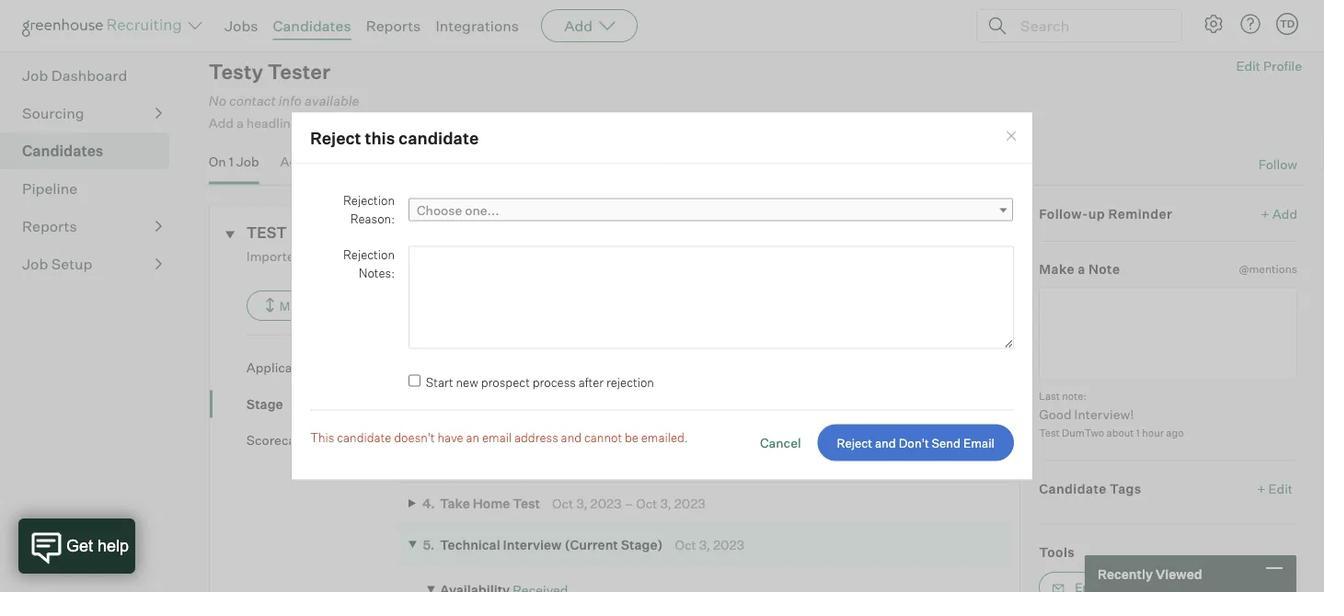 Task type: locate. For each thing, give the bounding box(es) containing it.
2023 right 15,
[[684, 371, 715, 387]]

job left setup
[[22, 255, 48, 273]]

reason:
[[350, 211, 395, 226]]

one...
[[465, 202, 499, 218]]

last note: good interview! test dumtwo               about 1 hour               ago
[[1039, 390, 1184, 439]]

3, up the stage)
[[660, 496, 672, 512]]

0 vertical spatial candidates link
[[273, 17, 351, 35]]

candidates link up "tester"
[[273, 17, 351, 35]]

3, right the stage)
[[699, 537, 710, 553]]

sourcing link
[[22, 102, 162, 124]]

1 horizontal spatial 1
[[1136, 427, 1140, 439]]

reject button
[[372, 291, 460, 321]]

this candidate doesn't have an email address and cannot be emailed.
[[310, 430, 688, 445]]

a down contact
[[236, 115, 244, 131]]

integrations
[[436, 17, 519, 35]]

1 vertical spatial candidates link
[[22, 140, 162, 162]]

2023
[[684, 371, 715, 387], [573, 413, 605, 429], [657, 413, 689, 429], [590, 496, 622, 512], [674, 496, 706, 512], [713, 537, 744, 553]]

0 horizontal spatial and
[[561, 430, 582, 445]]

1 horizontal spatial a
[[1078, 261, 1085, 277]]

notes:
[[359, 265, 395, 280]]

reject for reject this candidate
[[310, 127, 361, 148]]

job setup
[[22, 255, 92, 273]]

0 vertical spatial +
[[1261, 205, 1270, 222]]

– up the stage)
[[624, 496, 633, 512]]

0 horizontal spatial 1
[[229, 153, 234, 170]]

email
[[482, 430, 512, 445]]

viewed
[[1156, 566, 1202, 582]]

1 left the hour
[[1136, 427, 1140, 439]]

3, up (current
[[576, 496, 588, 512]]

1 horizontal spatial reports
[[366, 17, 421, 35]]

linkedin link
[[443, 153, 495, 181]]

process
[[532, 375, 576, 389]]

reject down dumtwo)
[[405, 298, 441, 313]]

on 1 job
[[209, 153, 259, 170]]

0 horizontal spatial –
[[607, 413, 616, 429]]

@mentions
[[1239, 262, 1297, 276]]

0 horizontal spatial reports link
[[22, 215, 162, 238]]

available
[[305, 92, 359, 109]]

1 horizontal spatial candidates
[[273, 17, 351, 35]]

search
[[80, 5, 121, 21]]

job inside the "on 1 job" link
[[236, 153, 259, 170]]

0 vertical spatial candidate
[[399, 127, 479, 148]]

1 vertical spatial +
[[1257, 481, 1266, 497]]

tank
[[492, 413, 523, 429]]

1 vertical spatial stage
[[246, 396, 283, 412]]

testy
[[209, 59, 263, 84]]

1 vertical spatial 1
[[1136, 427, 1140, 439]]

1 vertical spatial test
[[1039, 427, 1060, 439]]

15,
[[665, 371, 681, 387]]

test right home
[[513, 496, 540, 512]]

reject left don't
[[837, 436, 872, 450]]

be
[[625, 430, 639, 445]]

have
[[437, 430, 463, 445]]

0 vertical spatial –
[[607, 413, 616, 429]]

0 vertical spatial 1
[[229, 153, 234, 170]]

@mentions link
[[1239, 260, 1297, 278]]

reports link
[[366, 17, 421, 35], [22, 215, 162, 238]]

0 vertical spatial job
[[22, 66, 48, 85]]

recently
[[1098, 566, 1153, 582]]

reject this candidate dialog
[[291, 112, 1033, 481]]

reject for reject
[[405, 298, 441, 313]]

review
[[515, 371, 560, 387]]

1 vertical spatial reject
[[405, 298, 441, 313]]

home
[[473, 496, 510, 512]]

reject and don't send email link
[[818, 424, 1014, 461]]

job dashboard
[[22, 66, 127, 85]]

3,
[[559, 413, 571, 429], [643, 413, 655, 429], [576, 496, 588, 512], [660, 496, 672, 512], [699, 537, 710, 553]]

close image
[[1004, 129, 1019, 144]]

take
[[440, 496, 470, 512]]

prospect
[[481, 375, 530, 389]]

0 vertical spatial reject
[[310, 127, 361, 148]]

application up stage "link"
[[246, 360, 316, 376]]

0 vertical spatial reports
[[366, 17, 421, 35]]

oct up the stage)
[[636, 496, 657, 512]]

0 vertical spatial a
[[236, 115, 244, 131]]

1. application review applied on  feb 15, 2023
[[424, 371, 718, 387]]

job right on
[[236, 153, 259, 170]]

rejection reason:
[[343, 193, 395, 226]]

application link
[[246, 359, 399, 377]]

reports left integrations link
[[366, 17, 421, 35]]

2023 up (current
[[590, 496, 622, 512]]

a left note
[[1078, 261, 1085, 277]]

stage up scorecards
[[246, 396, 283, 412]]

note
[[1089, 261, 1120, 277]]

0 horizontal spatial add
[[209, 115, 234, 131]]

2023 up oct 3, 2023
[[674, 496, 706, 512]]

1 horizontal spatial –
[[624, 496, 633, 512]]

to
[[65, 5, 77, 21]]

candidates down sourcing
[[22, 142, 103, 160]]

2 vertical spatial add
[[1272, 205, 1297, 222]]

and left don't
[[875, 436, 896, 450]]

1 horizontal spatial edit
[[1269, 481, 1293, 497]]

0 vertical spatial edit
[[1236, 58, 1260, 74]]

reject up feed
[[310, 127, 361, 148]]

1 vertical spatial reports link
[[22, 215, 162, 238]]

1 vertical spatial candidate
[[337, 430, 391, 445]]

add
[[564, 17, 593, 35], [209, 115, 234, 131], [1272, 205, 1297, 222]]

add inside popup button
[[564, 17, 593, 35]]

+ edit
[[1257, 481, 1293, 497]]

scorecards
[[246, 432, 315, 448]]

oct up 5. technical interview (current stage)
[[552, 496, 573, 512]]

tools
[[1039, 544, 1075, 560]]

stage right move
[[312, 298, 345, 313]]

1 horizontal spatial reject
[[405, 298, 441, 313]]

job up sourcing
[[22, 66, 48, 85]]

0 horizontal spatial test
[[339, 248, 366, 264]]

2 horizontal spatial test
[[1039, 427, 1060, 439]]

good
[[1039, 406, 1072, 422]]

oct up address
[[535, 413, 556, 429]]

job for job dashboard
[[22, 66, 48, 85]]

candidate right this
[[337, 430, 391, 445]]

edit
[[1236, 58, 1260, 74], [1269, 481, 1293, 497]]

rejection for reason:
[[343, 193, 395, 208]]

1 horizontal spatial reports link
[[366, 17, 421, 35]]

1 vertical spatial candidates
[[22, 142, 103, 160]]

greenhouse recruiting image
[[22, 15, 188, 37]]

5.
[[423, 537, 435, 553]]

application up holding
[[440, 371, 512, 387]]

a inside testy tester no contact info available add a headline
[[236, 115, 244, 131]]

reports down pipeline
[[22, 217, 77, 236]]

and down 2. holding tank oct 3, 2023 – oct 3, 2023 at the bottom of the page
[[561, 430, 582, 445]]

2 rejection from the top
[[343, 247, 395, 262]]

last
[[1039, 390, 1060, 402]]

0 horizontal spatial candidate
[[337, 430, 391, 445]]

activity feed
[[280, 153, 359, 170]]

activity
[[280, 153, 326, 170]]

2 vertical spatial job
[[22, 255, 48, 273]]

holding
[[440, 413, 489, 429]]

cancel
[[760, 435, 801, 451]]

0 vertical spatial rejection
[[343, 193, 395, 208]]

+
[[1261, 205, 1270, 222], [1257, 481, 1266, 497]]

imported from test (test dumtwo)
[[246, 248, 465, 264]]

dumtwo
[[1062, 427, 1104, 439]]

candidate up linkedin
[[399, 127, 479, 148]]

a
[[236, 115, 244, 131], [1078, 261, 1085, 277]]

reports link down pipeline "link" at left top
[[22, 215, 162, 238]]

1.
[[424, 371, 433, 387]]

0 vertical spatial reports link
[[366, 17, 421, 35]]

edit profile
[[1236, 58, 1302, 74]]

job inside job dashboard link
[[22, 66, 48, 85]]

details
[[380, 153, 422, 170]]

jobs
[[225, 17, 258, 35]]

td
[[1280, 17, 1295, 30]]

note:
[[1062, 390, 1086, 402]]

of
[[1131, 4, 1143, 20]]

ago
[[1166, 427, 1184, 439]]

reminder
[[1108, 205, 1172, 222]]

1 vertical spatial rejection
[[343, 247, 395, 262]]

0 horizontal spatial stage
[[246, 396, 283, 412]]

1 vertical spatial –
[[624, 496, 633, 512]]

1 horizontal spatial add
[[564, 17, 593, 35]]

rejection for notes:
[[343, 247, 395, 262]]

0 vertical spatial stage
[[312, 298, 345, 313]]

1 vertical spatial reports
[[22, 217, 77, 236]]

1 vertical spatial add
[[209, 115, 234, 131]]

candidates
[[273, 17, 351, 35], [22, 142, 103, 160]]

profile
[[1263, 58, 1302, 74]]

oct 3, 2023
[[675, 537, 744, 553]]

0 vertical spatial test
[[339, 248, 366, 264]]

1 horizontal spatial and
[[875, 436, 896, 450]]

1
[[229, 153, 234, 170], [1136, 427, 1140, 439]]

follow
[[1258, 156, 1297, 172]]

0 horizontal spatial a
[[236, 115, 244, 131]]

reject for reject and don't send email
[[837, 436, 872, 450]]

test down 'good'
[[1039, 427, 1060, 439]]

headline
[[246, 115, 298, 131]]

1 horizontal spatial stage
[[312, 298, 345, 313]]

candidates up "tester"
[[273, 17, 351, 35]]

0 horizontal spatial candidates
[[22, 142, 103, 160]]

rejection up reason:
[[343, 193, 395, 208]]

Start new prospect process after rejection checkbox
[[409, 375, 421, 387]]

2 vertical spatial reject
[[837, 436, 872, 450]]

rejection
[[606, 375, 654, 389]]

on
[[209, 153, 226, 170]]

about
[[1107, 427, 1134, 439]]

1 right on
[[229, 153, 234, 170]]

0 vertical spatial add
[[564, 17, 593, 35]]

0 horizontal spatial reject
[[310, 127, 361, 148]]

– up cannot
[[607, 413, 616, 429]]

1 horizontal spatial candidate
[[399, 127, 479, 148]]

2 horizontal spatial add
[[1272, 205, 1297, 222]]

test up "notes:"
[[339, 248, 366, 264]]

3, down the process
[[559, 413, 571, 429]]

1 rejection from the top
[[343, 193, 395, 208]]

candidate
[[399, 127, 479, 148], [337, 430, 391, 445]]

2 vertical spatial test
[[513, 496, 540, 512]]

reject inside button
[[405, 298, 441, 313]]

2 horizontal spatial reject
[[837, 436, 872, 450]]

sourcing
[[22, 104, 84, 123]]

1 vertical spatial job
[[236, 153, 259, 170]]

add inside testy tester no contact info available add a headline
[[209, 115, 234, 131]]

reports link left integrations link
[[366, 17, 421, 35]]

rejection
[[343, 193, 395, 208], [343, 247, 395, 262]]

None text field
[[409, 246, 1014, 349], [1039, 287, 1297, 379], [409, 246, 1014, 349], [1039, 287, 1297, 379]]

rejection up "notes:"
[[343, 247, 395, 262]]

candidates link down sourcing link
[[22, 140, 162, 162]]



Task type: describe. For each thing, give the bounding box(es) containing it.
recently viewed
[[1098, 566, 1202, 582]]

test
[[246, 223, 287, 242]]

candidate tags
[[1039, 481, 1142, 497]]

details link
[[380, 153, 422, 181]]

testy tester no contact info available add a headline
[[209, 59, 359, 131]]

interview!
[[1074, 406, 1134, 422]]

1 vertical spatial a
[[1078, 261, 1085, 277]]

setup
[[51, 255, 92, 273]]

edit profile link
[[1236, 58, 1302, 74]]

rejection notes:
[[343, 247, 395, 280]]

stage)
[[621, 537, 663, 553]]

pipeline
[[22, 180, 77, 198]]

(test
[[368, 248, 400, 264]]

+ add link
[[1261, 205, 1297, 222]]

3, up the emailed.
[[643, 413, 655, 429]]

0 horizontal spatial reports
[[22, 217, 77, 236]]

+ for + edit
[[1257, 481, 1266, 497]]

oct up 'be'
[[619, 413, 640, 429]]

hour
[[1142, 427, 1164, 439]]

30
[[1147, 4, 1164, 20]]

configure image
[[1203, 13, 1225, 35]]

jobs link
[[225, 17, 258, 35]]

follow-up reminder
[[1039, 205, 1172, 222]]

applied
[[572, 371, 619, 387]]

candidate
[[1039, 481, 1107, 497]]

2023 up the emailed.
[[657, 413, 689, 429]]

an
[[466, 430, 480, 445]]

test inside last note: good interview! test dumtwo               about 1 hour               ago
[[1039, 427, 1060, 439]]

+ for + add
[[1261, 205, 1270, 222]]

1 horizontal spatial application
[[440, 371, 512, 387]]

candidates
[[1169, 4, 1236, 20]]

scorecards link
[[246, 431, 399, 449]]

make a note
[[1039, 261, 1120, 277]]

this
[[365, 127, 395, 148]]

up
[[1088, 205, 1105, 222]]

1 inside last note: good interview! test dumtwo               about 1 hour               ago
[[1136, 427, 1140, 439]]

doesn't
[[394, 430, 435, 445]]

job for job setup
[[22, 255, 48, 273]]

address
[[514, 430, 558, 445]]

2. holding tank oct 3, 2023 – oct 3, 2023
[[423, 413, 689, 429]]

4
[[1118, 4, 1127, 20]]

job setup link
[[22, 253, 162, 275]]

4 of 30 candidates
[[1118, 4, 1236, 20]]

0 vertical spatial candidates
[[273, 17, 351, 35]]

Search text field
[[1016, 12, 1165, 39]]

reject this candidate
[[310, 127, 479, 148]]

choose one... link
[[409, 198, 1013, 221]]

send
[[932, 436, 961, 450]]

0 horizontal spatial application
[[246, 360, 316, 376]]

on 1 job link
[[209, 153, 259, 181]]

no
[[209, 92, 226, 109]]

integrations link
[[436, 17, 519, 35]]

oct right the stage)
[[675, 537, 696, 553]]

start new prospect process after rejection
[[426, 375, 654, 389]]

0 horizontal spatial edit
[[1236, 58, 1260, 74]]

info
[[279, 92, 302, 109]]

td button
[[1273, 9, 1302, 39]]

contact
[[229, 92, 276, 109]]

test (19)
[[246, 223, 318, 242]]

job dashboard link
[[22, 65, 162, 87]]

2023 up cannot
[[573, 413, 605, 429]]

stage inside button
[[312, 298, 345, 313]]

back
[[32, 5, 62, 21]]

tester
[[267, 59, 331, 84]]

2.
[[423, 413, 435, 429]]

reject and don't send email
[[837, 436, 995, 450]]

on
[[622, 371, 637, 387]]

email
[[963, 436, 995, 450]]

5. technical interview (current stage)
[[423, 537, 663, 553]]

don't
[[899, 436, 929, 450]]

1 horizontal spatial candidates link
[[273, 17, 351, 35]]

move stage button
[[246, 291, 365, 321]]

interview
[[503, 537, 562, 553]]

4.
[[422, 496, 435, 512]]

choose
[[417, 202, 462, 218]]

0 horizontal spatial candidates link
[[22, 140, 162, 162]]

+ add
[[1261, 205, 1297, 222]]

tags
[[1110, 481, 1142, 497]]

pipeline link
[[22, 178, 162, 200]]

activity feed link
[[280, 153, 359, 181]]

feed
[[329, 153, 359, 170]]

from
[[305, 248, 337, 264]]

+ edit link
[[1253, 476, 1297, 501]]

stage inside "link"
[[246, 396, 283, 412]]

2023 right the stage)
[[713, 537, 744, 553]]

emailed.
[[641, 430, 688, 445]]

this
[[310, 430, 334, 445]]

1 vertical spatial edit
[[1269, 481, 1293, 497]]

technical
[[440, 537, 500, 553]]

new
[[456, 375, 478, 389]]

1 horizontal spatial test
[[513, 496, 540, 512]]

move stage
[[280, 298, 345, 313]]

td button
[[1276, 13, 1298, 35]]



Task type: vqa. For each thing, say whether or not it's contained in the screenshot.
Feed
yes



